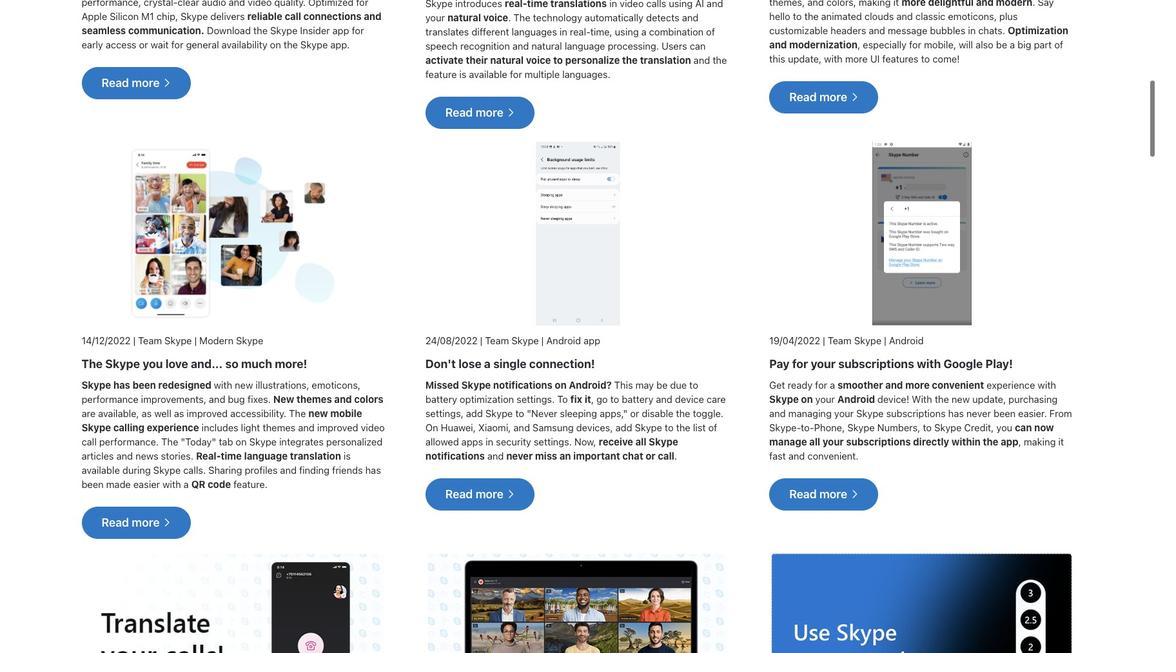 Task type: vqa. For each thing, say whether or not it's contained in the screenshot.
Starts within the Starts from $5.94 per month
no



Task type: locate. For each thing, give the bounding box(es) containing it.
. up different
[[509, 12, 511, 23]]

android up ​​pay for your subscriptions with google play!
[[890, 335, 924, 346]]

2 vertical spatial of
[[709, 422, 718, 434]]

0 horizontal spatial is
[[344, 450, 351, 462]]

1 vertical spatial or
[[631, 408, 640, 419]]

you inside device! with the new update, purchasing and managing your skype subscriptions has never been easier. from skype-to-phone, skype numbers, to skype credit, you
[[997, 422, 1013, 434]]

translation inside '. the technology automatically detects and translates different languages in real-time, using a combination of speech recognition and natural language processing. users can activate their natural voice to personalize the translation'
[[640, 54, 692, 66]]

to left ""never"
[[516, 408, 525, 419]]

| up 'connection!'
[[542, 335, 544, 346]]

.
[[1033, 0, 1036, 8], [509, 12, 511, 23], [675, 450, 678, 462]]

2 vertical spatial subscriptions
[[847, 436, 911, 448]]

on inside includes light themes and improved video call performance. the "today" tab on skype integrates personalized articles and news stories.
[[236, 436, 247, 448]]

3 | from the left
[[481, 335, 483, 346]]

team for a
[[485, 335, 509, 346]]

1 vertical spatial settings.
[[534, 436, 572, 448]]

with inside the get ready for a smoother and more convenient experience with skype on your android
[[1039, 379, 1057, 391]]

subscriptions down "numbers,"
[[847, 436, 911, 448]]

6 | from the left
[[885, 335, 887, 346]]

and down clouds
[[869, 24, 886, 36]]

in up will
[[969, 24, 977, 36]]

and
[[707, 0, 724, 9], [364, 10, 382, 22], [897, 10, 914, 22], [683, 12, 699, 23], [869, 24, 886, 36], [770, 39, 788, 50], [513, 40, 529, 52], [694, 54, 711, 66], [886, 379, 904, 391], [209, 394, 226, 405], [335, 394, 352, 405], [656, 394, 673, 405], [770, 408, 786, 419], [298, 422, 315, 434], [514, 422, 530, 434], [116, 450, 133, 462], [488, 450, 504, 462], [789, 450, 806, 462], [280, 465, 297, 476]]

for left multiple
[[510, 68, 523, 80]]

1 horizontal spatial is
[[460, 68, 467, 80]]

to up customizable
[[794, 10, 802, 22]]

natural down recognition
[[491, 54, 524, 66]]

to
[[794, 10, 802, 22], [922, 53, 931, 64], [554, 54, 563, 66], [690, 379, 699, 391], [611, 394, 620, 405], [516, 408, 525, 419], [665, 422, 674, 434], [924, 422, 932, 434]]

0 vertical spatial add
[[466, 408, 483, 419]]

subscriptions down with
[[887, 408, 946, 419]]

0 horizontal spatial all
[[636, 436, 647, 448]]

is inside and the feature is available for multiple languages.
[[460, 68, 467, 80]]

video inside includes light themes and improved video call performance. the "today" tab on skype integrates personalized articles and news stories.
[[361, 422, 385, 434]]

add
[[466, 408, 483, 419], [616, 422, 633, 434]]

picture of bing background in action image
[[426, 552, 731, 654]]

new left mobile
[[309, 408, 328, 419]]

new up bug
[[235, 379, 253, 391]]

more inside ', especially for mobile, will also be a big part of this update, with more ui features to come!'
[[846, 53, 868, 64]]

0 vertical spatial .
[[1033, 0, 1036, 8]]

0 vertical spatial natural
[[448, 12, 481, 23]]

to inside '. the technology automatically detects and translates different languages in real-time, using a combination of speech recognition and natural language processing. users can activate their natural voice to personalize the translation'
[[554, 54, 563, 66]]

be left due
[[657, 379, 668, 391]]

1 horizontal spatial it
[[1059, 436, 1065, 448]]

much
[[241, 357, 272, 371]]

of
[[707, 26, 716, 37], [1055, 39, 1064, 50], [709, 422, 718, 434]]

0 horizontal spatial android
[[547, 335, 581, 346]]

your inside device! with the new update, purchasing and managing your skype subscriptions has never been easier. from skype-to-phone, skype numbers, to skype credit, you
[[835, 408, 854, 419]]

1 vertical spatial it
[[1059, 436, 1065, 448]]

2 team from the left
[[485, 335, 509, 346]]

, for making
[[1019, 436, 1022, 448]]

calling
[[113, 422, 145, 434]]

ai
[[696, 0, 705, 9]]

2 horizontal spatial .
[[1033, 0, 1036, 8]]

on up managing
[[802, 394, 813, 405]]

availability
[[222, 39, 268, 50]]

experience down well
[[147, 422, 199, 434]]

never up credit,
[[967, 408, 992, 419]]

​​pay for your subscriptions with google play!
[[770, 357, 1014, 371]]

0 horizontal spatial been
[[82, 479, 104, 490]]

accessibility.
[[230, 408, 287, 419]]

for
[[352, 24, 364, 36], [171, 39, 184, 50], [910, 39, 922, 50], [510, 68, 523, 80], [793, 357, 809, 371], [816, 379, 828, 391]]

language down real-
[[565, 40, 606, 52]]

0 horizontal spatial call
[[82, 436, 97, 448]]

1 vertical spatial available
[[82, 465, 120, 476]]

using inside '. the technology automatically detects and translates different languages in real-time, using a combination of speech recognition and natural language processing. users can activate their natural voice to personalize the translation'
[[615, 26, 639, 37]]

easier.
[[1019, 408, 1048, 419]]

1 vertical spatial improved
[[317, 422, 358, 434]]

more inside the get ready for a smoother and more convenient experience with skype on your android
[[906, 379, 930, 391]]

. for the
[[509, 12, 511, 23]]

skype inside receive all skype notifications
[[649, 436, 679, 448]]

your up phone,
[[835, 408, 854, 419]]

play!
[[986, 357, 1014, 371]]

notifications down the ​​don't lose a single connection! at bottom
[[494, 379, 553, 391]]

and down combination at top
[[694, 54, 711, 66]]

on inside the download the skype insider app for early access or wait for general availability on the skype app.
[[270, 39, 281, 50]]

, down headers
[[858, 39, 861, 50]]

2 all from the left
[[810, 436, 821, 448]]

0 horizontal spatial using
[[615, 26, 639, 37]]

light
[[241, 422, 260, 434]]

experience inside new mobile skype calling experience
[[147, 422, 199, 434]]

0 vertical spatial translation
[[640, 54, 692, 66]]

update, up credit,
[[973, 394, 1007, 405]]

to up 'device'
[[690, 379, 699, 391]]

with inside "with new illustrations, emoticons, performance improvements, and bug fixes."
[[214, 379, 232, 391]]

2 battery from the left
[[622, 394, 654, 405]]

app inside the download the skype insider app for early access or wait for general availability on the skype app.
[[333, 24, 349, 36]]

. inside '. the technology automatically detects and translates different languages in real-time, using a combination of speech recognition and natural language processing. users can activate their natural voice to personalize the translation'
[[509, 12, 511, 23]]

headers
[[831, 24, 867, 36]]

been left easier.
[[994, 408, 1016, 419]]

as left well
[[142, 408, 152, 419]]

0 horizontal spatial be
[[657, 379, 668, 391]]

real-
[[570, 26, 591, 37]]

1 vertical spatial themes
[[263, 422, 296, 434]]

has up performance
[[113, 379, 130, 391]]

0 vertical spatial new
[[235, 379, 253, 391]]

the right with
[[936, 394, 950, 405]]

app.
[[331, 39, 350, 50]]

1 horizontal spatial new
[[309, 408, 328, 419]]

more down their
[[476, 106, 504, 119]]

never down security
[[507, 450, 533, 462]]

made
[[106, 479, 131, 490]]

0 vertical spatial has
[[113, 379, 130, 391]]

1 | from the left
[[133, 335, 136, 346]]

settings.
[[517, 394, 555, 405], [534, 436, 572, 448]]

1 horizontal spatial never
[[967, 408, 992, 419]]

themes inside includes light themes and improved video call performance. the "today" tab on skype integrates personalized articles and news stories.
[[263, 422, 296, 434]]

to inside ', especially for mobile, will also be a big part of this update, with more ui features to come!'
[[922, 53, 931, 64]]

add down optimization
[[466, 408, 483, 419]]

real-
[[196, 450, 221, 462]]

and down manage
[[789, 450, 806, 462]]

has inside device! with the new update, purchasing and managing your skype subscriptions has never been easier. from skype-to-phone, skype numbers, to skype credit, you
[[949, 408, 965, 419]]

optimization
[[460, 394, 514, 405]]

1 all from the left
[[636, 436, 647, 448]]

or right chat
[[646, 450, 656, 462]]

time,
[[591, 26, 613, 37]]

the down reliable
[[254, 24, 268, 36]]

2 vertical spatial app
[[1002, 436, 1019, 448]]

all inside can now manage all your subscriptions directly within the app
[[810, 436, 821, 448]]

2 horizontal spatial new
[[952, 394, 971, 405]]

0 horizontal spatial ,
[[592, 394, 594, 405]]

directly
[[914, 436, 950, 448]]

1 vertical spatial .
[[509, 12, 511, 23]]

been left the made
[[82, 479, 104, 490]]

app
[[333, 24, 349, 36], [584, 335, 601, 346], [1002, 436, 1019, 448]]

for inside the get ready for a smoother and more convenient experience with skype on your android
[[816, 379, 828, 391]]

to down mobile,
[[922, 53, 931, 64]]

reliable call connections and seamless communication.
[[82, 10, 382, 36]]

1 vertical spatial video
[[361, 422, 385, 434]]

settings. up ""never"
[[517, 394, 555, 405]]

all inside receive all skype notifications
[[636, 436, 647, 448]]

. the technology automatically detects and translates different languages in real-time, using a combination of speech recognition and natural language processing. users can activate their natural voice to personalize the translation
[[426, 12, 716, 66]]

0 horizontal spatial emoticons,
[[312, 379, 361, 391]]

0 vertical spatial you
[[143, 357, 163, 371]]

of inside ', especially for mobile, will also be a big part of this update, with more ui features to come!'
[[1055, 39, 1064, 50]]

with down modernization
[[825, 53, 843, 64]]

for right ready at right
[[816, 379, 828, 391]]

fast
[[770, 450, 787, 462]]

qr code feature.
[[191, 479, 268, 490]]

skype has been redesigned with fresh illustrations, improved performance and new features such as real-time translation, qr code sharing, and personalized news articles in today tab. image
[[123, 142, 346, 326]]

1 team from the left
[[138, 335, 162, 346]]

to
[[558, 394, 568, 405]]

android down smoother
[[838, 394, 876, 405]]

, left go
[[592, 394, 594, 405]]

improved inside includes light themes and improved video call performance. the "today" tab on skype integrates personalized articles and news stories.
[[317, 422, 358, 434]]

translation down users
[[640, 54, 692, 66]]

0 vertical spatial update,
[[789, 53, 822, 64]]

2 horizontal spatial team
[[828, 335, 852, 346]]

improved inside new themes and colors are available, as well as improved accessibility. the
[[187, 408, 228, 419]]

app up 'connection!'
[[584, 335, 601, 346]]

and inside and the feature is available for multiple languages.
[[694, 54, 711, 66]]

skype inside is available during skype calls. sharing profiles and finding friends has been made easier with a
[[153, 465, 181, 476]]

using up processing.
[[615, 26, 639, 37]]

1 vertical spatial of
[[1055, 39, 1064, 50]]

2 horizontal spatial ,
[[1019, 436, 1022, 448]]

the inside device! with the new update, purchasing and managing your skype subscriptions has never been easier. from skype-to-phone, skype numbers, to skype credit, you
[[936, 394, 950, 405]]

communication.
[[128, 24, 204, 36]]

and left bug
[[209, 394, 226, 405]]

colors
[[354, 394, 384, 405]]

from
[[1050, 408, 1073, 419]]

it right fix
[[585, 394, 592, 405]]

as
[[142, 408, 152, 419], [174, 408, 184, 419]]

1 vertical spatial you
[[997, 422, 1013, 434]]

in up automatically
[[610, 0, 618, 9]]

on
[[426, 422, 439, 434]]

1 horizontal spatial translation
[[640, 54, 692, 66]]

0 horizontal spatial language
[[244, 450, 288, 462]]

experience
[[987, 379, 1036, 391], [147, 422, 199, 434]]

and inside new themes and colors are available, as well as improved accessibility. the
[[335, 394, 352, 405]]

1 horizontal spatial all
[[810, 436, 821, 448]]

mobile
[[331, 408, 362, 419]]

time
[[221, 450, 242, 462]]

and inside the get ready for a smoother and more convenient experience with skype on your android
[[886, 379, 904, 391]]

themes
[[297, 394, 332, 405], [263, 422, 296, 434]]

and up the this
[[770, 39, 788, 50]]

with
[[825, 53, 843, 64], [918, 357, 942, 371], [214, 379, 232, 391], [1039, 379, 1057, 391], [163, 479, 181, 490]]

so
[[225, 357, 239, 371]]

2 horizontal spatial android
[[890, 335, 924, 346]]

0 horizontal spatial themes
[[263, 422, 296, 434]]

emoticons, up mobile
[[312, 379, 361, 391]]

calls.
[[183, 465, 206, 476]]

1 vertical spatial has
[[949, 408, 965, 419]]

using inside in video calls using ai and your
[[669, 0, 693, 9]]

1 horizontal spatial video
[[620, 0, 644, 9]]

update,
[[789, 53, 822, 64], [973, 394, 1007, 405]]

call inside includes light themes and improved video call performance. the "today" tab on skype integrates personalized articles and news stories.
[[82, 436, 97, 448]]

improvements,
[[141, 394, 206, 405]]

more up with
[[906, 379, 930, 391]]

0 vertical spatial can
[[690, 40, 706, 52]]

1 horizontal spatial team
[[485, 335, 509, 346]]

team right 19/04/2022
[[828, 335, 852, 346]]

available inside is available during skype calls. sharing profiles and finding friends has been made easier with a
[[82, 465, 120, 476]]

the inside includes light themes and improved video call performance. the "today" tab on skype integrates personalized articles and news stories.
[[161, 436, 178, 448]]

2 horizontal spatial been
[[994, 408, 1016, 419]]

0 vertical spatial emoticons,
[[949, 10, 998, 22]]

new down convenient
[[952, 394, 971, 405]]

0 vertical spatial available
[[469, 68, 508, 80]]

different
[[472, 26, 509, 37]]

the down processing.
[[623, 54, 638, 66]]

1 vertical spatial add
[[616, 422, 633, 434]]

language inside '. the technology automatically detects and translates different languages in real-time, using a combination of speech recognition and natural language processing. users can activate their natural voice to personalize the translation'
[[565, 40, 606, 52]]

the inside new themes and colors are available, as well as improved accessibility. the
[[289, 408, 306, 419]]

. inside . say hello to the animated clouds and classic emoticons, plus customizable headers and message bubbles in chats.
[[1033, 0, 1036, 8]]

video up personalized
[[361, 422, 385, 434]]

2 vertical spatial or
[[646, 450, 656, 462]]

translation up finding
[[290, 450, 341, 462]]

fixes.
[[248, 394, 271, 405]]

read down feature
[[446, 106, 473, 119]]

a inside '. the technology automatically detects and translates different languages in real-time, using a combination of speech recognition and natural language processing. users can activate their natural voice to personalize the translation'
[[642, 26, 647, 37]]

add up receive
[[616, 422, 633, 434]]

1 horizontal spatial can
[[1016, 422, 1033, 434]]

1 vertical spatial call
[[82, 436, 97, 448]]

0 vertical spatial improved
[[187, 408, 228, 419]]

0 vertical spatial app
[[333, 24, 349, 36]]

, inside , go to battery and device care settings, add skype to "never sleeping apps," or disable the toggle. on huawei, xiaomi, and samsung devices, add skype to the list of allowed apps in security settings. now,
[[592, 394, 594, 405]]

1 vertical spatial experience
[[147, 422, 199, 434]]

0 horizontal spatial natural
[[448, 12, 481, 23]]

using left ai
[[669, 0, 693, 9]]

2 vertical spatial ,
[[1019, 436, 1022, 448]]

the down new
[[289, 408, 306, 419]]

managing
[[789, 408, 832, 419]]

fix
[[571, 394, 583, 405]]

language
[[565, 40, 606, 52], [244, 450, 288, 462]]

0 vertical spatial been
[[133, 379, 156, 391]]

or left wait
[[139, 39, 148, 50]]

battery down missed
[[426, 394, 457, 405]]

is up friends
[[344, 450, 351, 462]]

and the feature is available for multiple languages.
[[426, 54, 727, 80]]

1 vertical spatial be
[[657, 379, 668, 391]]

| up lose
[[481, 335, 483, 346]]

in down technology
[[560, 26, 568, 37]]

0 vertical spatial or
[[139, 39, 148, 50]]

, inside , making it fast and convenient.
[[1019, 436, 1022, 448]]

more
[[846, 53, 868, 64], [132, 76, 160, 90], [820, 90, 848, 104], [476, 106, 504, 119], [906, 379, 930, 391], [476, 488, 504, 501], [820, 488, 848, 501], [132, 516, 160, 530]]

all down to- at bottom
[[810, 436, 821, 448]]

emoticons,
[[949, 10, 998, 22], [312, 379, 361, 391]]

voice up multiple
[[526, 54, 551, 66]]

also
[[976, 39, 994, 50]]

3 team from the left
[[828, 335, 852, 346]]

2 vertical spatial has
[[366, 465, 381, 476]]

google
[[944, 357, 984, 371]]

android for connection!
[[547, 335, 581, 346]]

0 horizontal spatial notifications
[[426, 450, 485, 462]]

1 horizontal spatial as
[[174, 408, 184, 419]]

0 horizontal spatial improved
[[187, 408, 228, 419]]

connections
[[304, 10, 362, 22]]

the skype you love and... so much more!
[[82, 357, 308, 371]]

picture of zoom in controls in skype shared screen image
[[770, 552, 1075, 654]]

video
[[620, 0, 644, 9], [361, 422, 385, 434]]

0 vertical spatial experience
[[987, 379, 1036, 391]]

0 horizontal spatial .
[[509, 12, 511, 23]]

in
[[610, 0, 618, 9], [969, 24, 977, 36], [560, 26, 568, 37], [486, 436, 494, 448]]

come!
[[933, 53, 961, 64]]

2 horizontal spatial has
[[949, 408, 965, 419]]

of inside , go to battery and device care settings, add skype to "never sleeping apps," or disable the toggle. on huawei, xiaomi, and samsung devices, add skype to the list of allowed apps in security settings. now,
[[709, 422, 718, 434]]

a left qr
[[184, 479, 189, 490]]

receive all skype notifications
[[426, 436, 679, 462]]

or right apps,"
[[631, 408, 640, 419]]

|
[[133, 335, 136, 346], [195, 335, 197, 346], [481, 335, 483, 346], [542, 335, 544, 346], [823, 335, 826, 346], [885, 335, 887, 346]]

is
[[460, 68, 467, 80], [344, 450, 351, 462]]

settings. inside 'this may be due to battery optimization settings. to'
[[517, 394, 555, 405]]

improved up includes
[[187, 408, 228, 419]]

1 vertical spatial app
[[584, 335, 601, 346]]

numbers,
[[878, 422, 921, 434]]

0 vertical spatial is
[[460, 68, 467, 80]]

all up chat
[[636, 436, 647, 448]]

1 horizontal spatial themes
[[297, 394, 332, 405]]

5 | from the left
[[823, 335, 826, 346]]

0 horizontal spatial experience
[[147, 422, 199, 434]]

1 horizontal spatial battery
[[622, 394, 654, 405]]

1 horizontal spatial be
[[997, 39, 1008, 50]]

translates
[[426, 26, 469, 37]]

be
[[997, 39, 1008, 50], [657, 379, 668, 391]]

with new illustrations, emoticons, performance improvements, and bug fixes.
[[82, 379, 361, 405]]

love
[[166, 357, 188, 371]]

0 vertical spatial video
[[620, 0, 644, 9]]

been
[[133, 379, 156, 391], [994, 408, 1016, 419], [82, 479, 104, 490]]

of right part
[[1055, 39, 1064, 50]]

smoother
[[838, 379, 884, 391]]

call up articles
[[82, 436, 97, 448]]

2 | from the left
[[195, 335, 197, 346]]

code
[[208, 479, 231, 490]]

| right the 14/12/2022
[[133, 335, 136, 346]]

notifications down allowed
[[426, 450, 485, 462]]

natural up translates
[[448, 12, 481, 23]]

1 battery from the left
[[426, 394, 457, 405]]

in video calls using ai and your
[[426, 0, 724, 23]]

2 horizontal spatial call
[[658, 450, 675, 462]]

and inside is available during skype calls. sharing profiles and finding friends has been made easier with a
[[280, 465, 297, 476]]

notifications
[[494, 379, 553, 391], [426, 450, 485, 462]]

be inside 'this may be due to battery optimization settings. to'
[[657, 379, 668, 391]]

1 horizontal spatial call
[[285, 10, 301, 22]]

1 vertical spatial update,
[[973, 394, 1007, 405]]

can right users
[[690, 40, 706, 52]]

in down 'xiaomi,'
[[486, 436, 494, 448]]

, for go
[[592, 394, 594, 405]]

0 horizontal spatial or
[[139, 39, 148, 50]]

0 horizontal spatial as
[[142, 408, 152, 419]]

0 horizontal spatial can
[[690, 40, 706, 52]]

0 vertical spatial be
[[997, 39, 1008, 50]]

steps to fix missed skype notifications on android device, including adding skype to never sleeping apps in battery settings or allowed apps in security settings on huawei, xiaomi, and samsung devices. image
[[536, 142, 621, 326]]

new inside new mobile skype calling experience
[[309, 408, 328, 419]]

of inside '. the technology automatically detects and translates different languages in real-time, using a combination of speech recognition and natural language processing. users can activate their natural voice to personalize the translation'
[[707, 26, 716, 37]]

the inside '. the technology automatically detects and translates different languages in real-time, using a combination of speech recognition and natural language processing. users can activate their natural voice to personalize the translation'
[[514, 12, 531, 23]]

and right ai
[[707, 0, 724, 9]]

1 vertical spatial notifications
[[426, 450, 485, 462]]

the up the languages
[[514, 12, 531, 23]]

with up bug
[[214, 379, 232, 391]]

notifications inside receive all skype notifications
[[426, 450, 485, 462]]

and never miss an important chat or call .
[[485, 450, 678, 462]]

0 horizontal spatial battery
[[426, 394, 457, 405]]

for inside ', especially for mobile, will also be a big part of this update, with more ui features to come!'
[[910, 39, 922, 50]]

clouds
[[865, 10, 895, 22]]

seamless
[[82, 24, 126, 36]]

skype inside includes light themes and improved video call performance. the "today" tab on skype integrates personalized articles and news stories.
[[249, 436, 277, 448]]

0 horizontal spatial update,
[[789, 53, 822, 64]]

your inside in video calls using ai and your
[[426, 12, 445, 23]]

1 vertical spatial new
[[952, 394, 971, 405]]

with right easier
[[163, 479, 181, 490]]

1 horizontal spatial available
[[469, 68, 508, 80]]

| right 19/04/2022
[[823, 335, 826, 346]]

to inside . say hello to the animated clouds and classic emoticons, plus customizable headers and message bubbles in chats.
[[794, 10, 802, 22]]

device! with the new update, purchasing and managing your skype subscriptions has never been easier. from skype-to-phone, skype numbers, to skype credit, you
[[770, 394, 1073, 434]]

the inside . say hello to the animated clouds and classic emoticons, plus customizable headers and message bubbles in chats.
[[805, 10, 819, 22]]

0 horizontal spatial team
[[138, 335, 162, 346]]

picture of telephone with call translation option and text translate your call image
[[82, 552, 387, 654]]

read more 
[[102, 76, 171, 90], [790, 90, 859, 104], [446, 106, 515, 119], [446, 488, 515, 501], [790, 488, 859, 501], [102, 516, 171, 530]]

team for you
[[138, 335, 162, 346]]

well
[[154, 408, 172, 419]]

0 horizontal spatial never
[[507, 450, 533, 462]]

or inside , go to battery and device care settings, add skype to "never sleeping apps," or disable the toggle. on huawei, xiaomi, and samsung devices, add skype to the list of allowed apps in security settings. now,
[[631, 408, 640, 419]]



Task type: describe. For each thing, give the bounding box(es) containing it.
1 vertical spatial translation
[[290, 450, 341, 462]]

missed
[[426, 379, 459, 391]]

with up the get ready for a smoother and more convenient experience with skype on your android
[[918, 357, 942, 371]]

read more  down modernization
[[790, 90, 859, 104]]

with inside is available during skype calls. sharing profiles and finding friends has been made easier with a
[[163, 479, 181, 490]]

and up message
[[897, 10, 914, 22]]

the down 'device'
[[676, 408, 691, 419]]

apps,"
[[600, 408, 628, 419]]

more down convenient.
[[820, 488, 848, 501]]

with inside ', especially for mobile, will also be a big part of this update, with more ui features to come!'
[[825, 53, 843, 64]]

14/12/2022
[[82, 335, 131, 346]]

never inside device! with the new update, purchasing and managing your skype subscriptions has never been easier. from skype-to-phone, skype numbers, to skype credit, you
[[967, 408, 992, 419]]

to inside 'this may be due to battery optimization settings. to'
[[690, 379, 699, 391]]

settings,
[[426, 408, 464, 419]]

and down the languages
[[513, 40, 529, 52]]

emoticons, inside "with new illustrations, emoticons, performance improvements, and bug fixes."
[[312, 379, 361, 391]]

personalized
[[326, 436, 383, 448]]

toggle.
[[693, 408, 724, 419]]

been inside is available during skype calls. sharing profiles and finding friends has been made easier with a
[[82, 479, 104, 490]]

plus
[[1000, 10, 1019, 22]]

and down performance.
[[116, 450, 133, 462]]

is inside is available during skype calls. sharing profiles and finding friends has been made easier with a
[[344, 450, 351, 462]]

and inside optimization and modernization
[[770, 39, 788, 50]]

your inside the get ready for a smoother and more convenient experience with skype on your android
[[816, 394, 836, 405]]

users
[[662, 40, 688, 52]]

0 horizontal spatial it
[[585, 394, 592, 405]]

has inside is available during skype calls. sharing profiles and finding friends has been made easier with a
[[366, 465, 381, 476]]

settings. inside , go to battery and device care settings, add skype to "never sleeping apps," or disable the toggle. on huawei, xiaomi, and samsung devices, add skype to the list of allowed apps in security settings. now,
[[534, 436, 572, 448]]

​​pay for your subscriptions with google play! image
[[873, 142, 972, 326]]

are
[[82, 408, 96, 419]]

illustrations,
[[256, 379, 309, 391]]

animated
[[822, 10, 863, 22]]

say
[[1039, 0, 1055, 8]]

call inside reliable call connections and seamless communication.
[[285, 10, 301, 22]]

1 horizontal spatial add
[[616, 422, 633, 434]]

and down ai
[[683, 12, 699, 23]]

1 horizontal spatial notifications
[[494, 379, 553, 391]]

single
[[494, 357, 527, 371]]

important
[[574, 450, 621, 462]]

this may be due to battery optimization settings. to
[[426, 379, 699, 405]]

combination
[[650, 26, 704, 37]]

1 as from the left
[[142, 408, 152, 419]]

can inside can now manage all your subscriptions directly within the app
[[1016, 422, 1033, 434]]

and up "integrates"
[[298, 422, 315, 434]]

read down convenient.
[[790, 488, 817, 501]]

0 vertical spatial subscriptions
[[839, 357, 915, 371]]

skype-
[[770, 422, 802, 434]]

, for especially
[[858, 39, 861, 50]]

in inside '. the technology automatically detects and translates different languages in real-time, using a combination of speech recognition and natural language processing. users can activate their natural voice to personalize the translation'
[[560, 26, 568, 37]]

credit,
[[965, 422, 995, 434]]

bubbles
[[931, 24, 966, 36]]

in inside , go to battery and device care settings, add skype to "never sleeping apps," or disable the toggle. on huawei, xiaomi, and samsung devices, add skype to the list of allowed apps in security settings. now,
[[486, 436, 494, 448]]

and...
[[191, 357, 223, 371]]

more down wait
[[132, 76, 160, 90]]

2 vertical spatial call
[[658, 450, 675, 462]]

especially
[[864, 39, 907, 50]]

to-
[[801, 422, 815, 434]]

1 vertical spatial never
[[507, 450, 533, 462]]

be inside ', especially for mobile, will also be a big part of this update, with more ui features to come!'
[[997, 39, 1008, 50]]

. for say
[[1033, 0, 1036, 8]]

may
[[636, 379, 654, 391]]

on up "to"
[[555, 379, 567, 391]]

0 horizontal spatial voice
[[484, 12, 509, 23]]

the left list
[[677, 422, 691, 434]]

languages
[[512, 26, 557, 37]]

articles
[[82, 450, 114, 462]]

read more  down access
[[102, 76, 171, 90]]

reliable
[[248, 10, 283, 22]]

read more  down their
[[446, 106, 515, 119]]

device
[[676, 394, 705, 405]]

customizable
[[770, 24, 829, 36]]

been inside device! with the new update, purchasing and managing your skype subscriptions has never been easier. from skype-to-phone, skype numbers, to skype credit, you
[[994, 408, 1016, 419]]

an
[[560, 450, 571, 462]]

android for with
[[890, 335, 924, 346]]

1 horizontal spatial .
[[675, 450, 678, 462]]

get
[[770, 379, 786, 391]]

0 horizontal spatial you
[[143, 357, 163, 371]]

android inside the get ready for a smoother and more convenient experience with skype on your android
[[838, 394, 876, 405]]

languages.
[[563, 68, 611, 80]]

a inside is available during skype calls. sharing profiles and finding friends has been made easier with a
[[184, 479, 189, 490]]

personalize
[[566, 54, 620, 66]]

and inside "with new illustrations, emoticons, performance improvements, and bug fixes."
[[209, 394, 226, 405]]

your up ready at right
[[811, 357, 836, 371]]

processing.
[[608, 40, 660, 52]]

and up disable
[[656, 394, 673, 405]]

can inside '. the technology automatically detects and translates different languages in real-time, using a combination of speech recognition and natural language processing. users can activate their natural voice to personalize the translation'
[[690, 40, 706, 52]]

update, inside device! with the new update, purchasing and managing your skype subscriptions has never been easier. from skype-to-phone, skype numbers, to skype credit, you
[[973, 394, 1007, 405]]

technology
[[533, 12, 583, 23]]

in inside in video calls using ai and your
[[610, 0, 618, 9]]

it inside , making it fast and convenient.
[[1059, 436, 1065, 448]]

activate
[[426, 54, 464, 66]]

for right wait
[[171, 39, 184, 50]]

the inside '. the technology automatically detects and translates different languages in real-time, using a combination of speech recognition and natural language processing. users can activate their natural voice to personalize the translation'
[[623, 54, 638, 66]]

for inside and the feature is available for multiple languages.
[[510, 68, 523, 80]]

news
[[136, 450, 159, 462]]

1 horizontal spatial natural
[[491, 54, 524, 66]]

1 horizontal spatial app
[[584, 335, 601, 346]]

security
[[496, 436, 532, 448]]

receive
[[599, 436, 634, 448]]

with
[[913, 394, 933, 405]]

to right go
[[611, 394, 620, 405]]

in inside . say hello to the animated clouds and classic emoticons, plus customizable headers and message bubbles in chats.
[[969, 24, 977, 36]]

and up security
[[514, 422, 530, 434]]

19/04/2022
[[770, 335, 821, 346]]

subscriptions inside can now manage all your subscriptions directly within the app
[[847, 436, 911, 448]]

and down security
[[488, 450, 504, 462]]

ready
[[788, 379, 813, 391]]

download the skype insider app for early access or wait for general availability on the skype app.
[[82, 24, 364, 50]]

speech
[[426, 40, 458, 52]]

chats.
[[979, 24, 1006, 36]]

automatically
[[585, 12, 644, 23]]

big
[[1018, 39, 1032, 50]]

skype inside the get ready for a smoother and more convenient experience with skype on your android
[[770, 394, 799, 405]]

voice inside '. the technology automatically detects and translates different languages in real-time, using a combination of speech recognition and natural language processing. users can activate their natural voice to personalize the translation'
[[526, 54, 551, 66]]

huawei,
[[441, 422, 476, 434]]

read more  down apps
[[446, 488, 515, 501]]

24/08/2022
[[426, 335, 478, 346]]

optimization
[[1009, 24, 1069, 36]]

missed skype notifications on android?
[[426, 379, 612, 391]]

features
[[883, 53, 919, 64]]

and inside device! with the new update, purchasing and managing your skype subscriptions has never been easier. from skype-to-phone, skype numbers, to skype credit, you
[[770, 408, 786, 419]]

device!
[[878, 394, 910, 405]]

4 | from the left
[[542, 335, 544, 346]]

more down easier
[[132, 516, 160, 530]]

allowed
[[426, 436, 459, 448]]

this
[[615, 379, 633, 391]]

emoticons, inside . say hello to the animated clouds and classic emoticons, plus customizable headers and message bubbles in chats.
[[949, 10, 998, 22]]

mobile,
[[925, 39, 957, 50]]

their
[[466, 54, 488, 66]]

to inside device! with the new update, purchasing and managing your skype subscriptions has never been easier. from skype-to-phone, skype numbers, to skype credit, you
[[924, 422, 932, 434]]

multiple
[[525, 68, 560, 80]]

. say hello to the animated clouds and classic emoticons, plus customizable headers and message bubbles in chats.
[[770, 0, 1055, 36]]

phone,
[[815, 422, 845, 434]]

or inside the download the skype insider app for early access or wait for general availability on the skype app.
[[139, 39, 148, 50]]

more down apps
[[476, 488, 504, 501]]

and inside in video calls using ai and your
[[707, 0, 724, 9]]

your inside can now manage all your subscriptions directly within the app
[[823, 436, 844, 448]]

for down connections
[[352, 24, 364, 36]]

includes
[[202, 422, 239, 434]]

qr
[[191, 479, 206, 490]]

modernization
[[790, 39, 858, 50]]

a inside the get ready for a smoother and more convenient experience with skype on your android
[[831, 379, 836, 391]]

and inside reliable call connections and seamless communication.
[[364, 10, 382, 22]]

battery inside 'this may be due to battery optimization settings. to'
[[426, 394, 457, 405]]

and inside , making it fast and convenient.
[[789, 450, 806, 462]]

read more  down convenient.
[[790, 488, 859, 501]]

read down the made
[[102, 516, 129, 530]]

skype inside new mobile skype calling experience
[[82, 422, 111, 434]]

on inside the get ready for a smoother and more convenient experience with skype on your android
[[802, 394, 813, 405]]

read down apps
[[446, 488, 473, 501]]

app inside can now manage all your subscriptions directly within the app
[[1002, 436, 1019, 448]]

​​don't
[[426, 357, 456, 371]]

a right lose
[[484, 357, 491, 371]]

manage
[[770, 436, 808, 448]]

experience inside the get ready for a smoother and more convenient experience with skype on your android
[[987, 379, 1036, 391]]

for right the ​​pay
[[793, 357, 809, 371]]

2 as from the left
[[174, 408, 184, 419]]

update, inside ', especially for mobile, will also be a big part of this update, with more ui features to come!'
[[789, 53, 822, 64]]

real-time language translation
[[196, 450, 341, 462]]

now,
[[575, 436, 597, 448]]

chat
[[623, 450, 644, 462]]

battery inside , go to battery and device care settings, add skype to "never sleeping apps," or disable the toggle. on huawei, xiaomi, and samsung devices, add skype to the list of allowed apps in security settings. now,
[[622, 394, 654, 405]]

read more  down easier
[[102, 516, 171, 530]]

19/04/2022 | team skype | android
[[770, 335, 924, 346]]

subscriptions inside device! with the new update, purchasing and managing your skype subscriptions has never been easier. from skype-to-phone, skype numbers, to skype credit, you
[[887, 408, 946, 419]]

the inside and the feature is available for multiple languages.
[[713, 54, 727, 66]]

2 horizontal spatial or
[[646, 450, 656, 462]]

, making it fast and convenient.
[[770, 436, 1065, 462]]

new inside device! with the new update, purchasing and managing your skype subscriptions has never been easier. from skype-to-phone, skype numbers, to skype credit, you
[[952, 394, 971, 405]]

more down modernization
[[820, 90, 848, 104]]

1 horizontal spatial been
[[133, 379, 156, 391]]

read down modernization
[[790, 90, 817, 104]]

read down access
[[102, 76, 129, 90]]

themes inside new themes and colors are available, as well as improved accessibility. the
[[297, 394, 332, 405]]

new inside "with new illustrations, emoticons, performance improvements, and bug fixes."
[[235, 379, 253, 391]]

0 horizontal spatial has
[[113, 379, 130, 391]]

video inside in video calls using ai and your
[[620, 0, 644, 9]]

1 vertical spatial language
[[244, 450, 288, 462]]

more!
[[275, 357, 308, 371]]

available inside and the feature is available for multiple languages.
[[469, 68, 508, 80]]

get ready for a smoother and more convenient experience with skype on your android
[[770, 379, 1057, 405]]

samsung
[[533, 422, 574, 434]]

sharing
[[209, 465, 242, 476]]

team for your
[[828, 335, 852, 346]]

a inside ', especially for mobile, will also be a big part of this update, with more ui features to come!'
[[1011, 39, 1016, 50]]

can now manage all your subscriptions directly within the app
[[770, 422, 1055, 448]]

download
[[207, 24, 251, 36]]

within
[[952, 436, 981, 448]]

the right availability
[[284, 39, 298, 50]]

finding
[[299, 465, 330, 476]]

apps
[[462, 436, 483, 448]]

wait
[[151, 39, 169, 50]]

to down disable
[[665, 422, 674, 434]]

the down the 14/12/2022
[[82, 357, 103, 371]]

2 horizontal spatial natural
[[532, 40, 563, 52]]

the inside can now manage all your subscriptions directly within the app
[[984, 436, 999, 448]]



